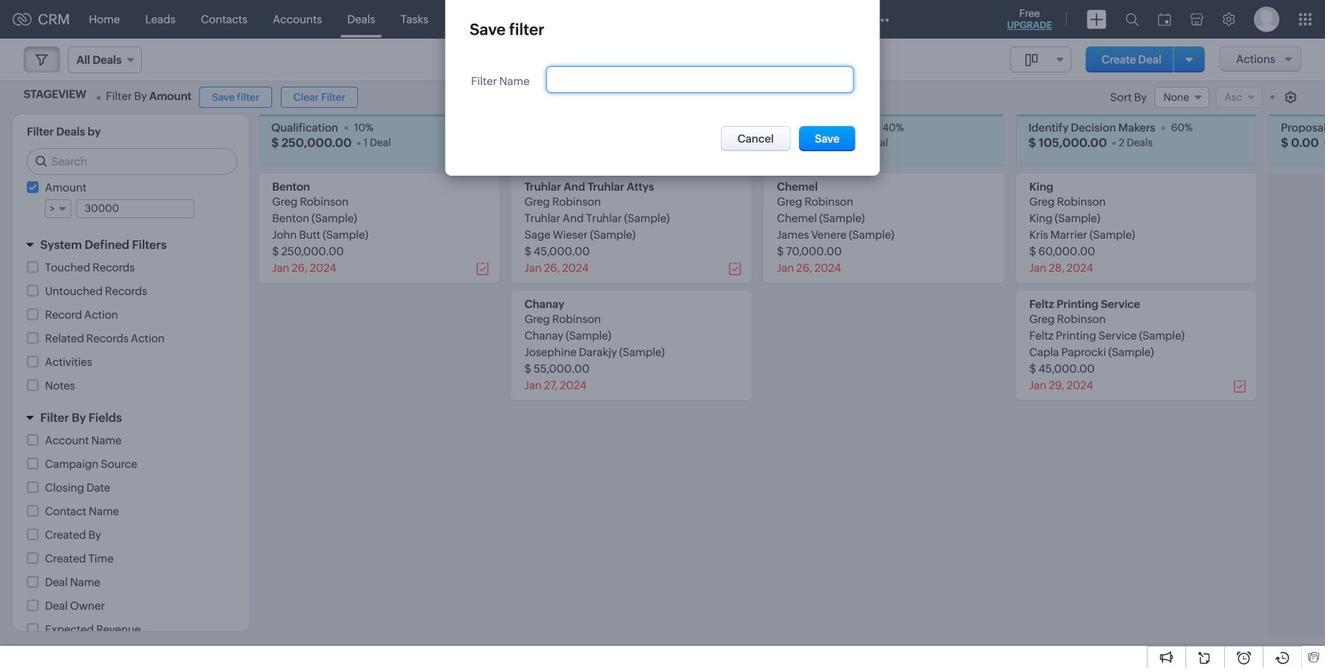 Task type: locate. For each thing, give the bounding box(es) containing it.
create menu element
[[1078, 0, 1116, 38]]

None text field
[[547, 67, 853, 92]]

logo image
[[13, 13, 32, 26]]

profile image
[[1254, 7, 1280, 32]]

Search text field
[[28, 149, 237, 174]]

profile element
[[1245, 0, 1289, 38]]

search image
[[1126, 13, 1139, 26]]



Task type: vqa. For each thing, say whether or not it's contained in the screenshot.
Developer Space DROPDOWN BUTTON
no



Task type: describe. For each thing, give the bounding box(es) containing it.
calendar image
[[1158, 13, 1172, 26]]

create menu image
[[1087, 10, 1107, 29]]

Type here text field
[[77, 200, 194, 218]]

search element
[[1116, 0, 1149, 39]]



